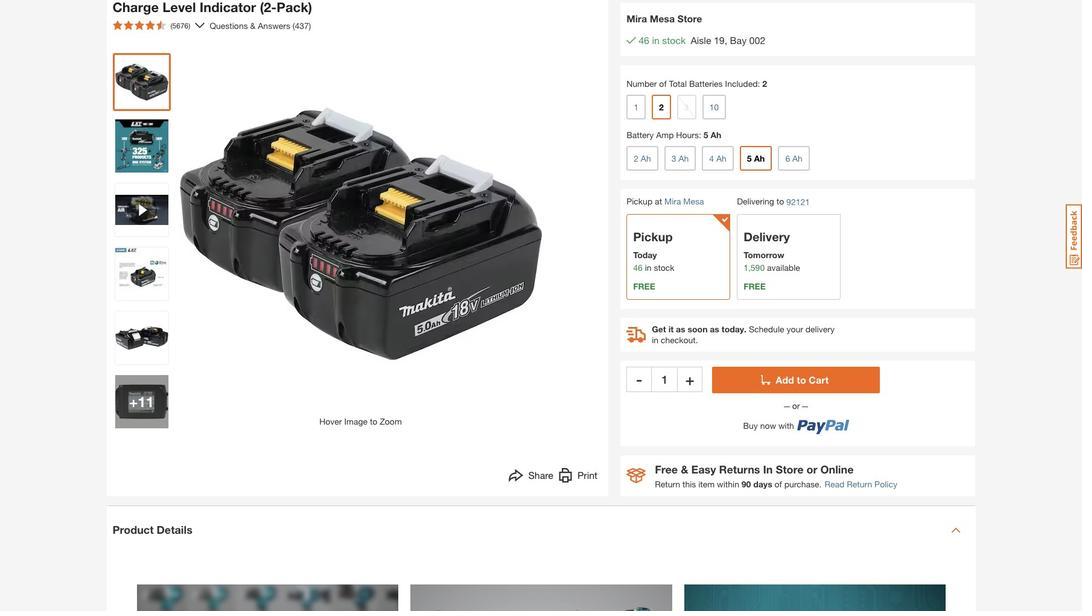 Task type: vqa. For each thing, say whether or not it's contained in the screenshot.
the 3
yes



Task type: describe. For each thing, give the bounding box(es) containing it.
makita power tool batteries bl1850b 2 64.0 image
[[115, 55, 168, 109]]

or inside free & easy returns in store or online return this item within 90 days of purchase. read return policy
[[807, 463, 818, 476]]

battery
[[627, 130, 654, 140]]

(437)
[[293, 20, 311, 30]]

3 for 3 ah
[[672, 153, 676, 164]]

share
[[528, 469, 553, 481]]

0 vertical spatial stock
[[662, 34, 686, 46]]

within
[[717, 479, 739, 489]]

46 in stock
[[639, 34, 686, 46]]

with
[[779, 421, 794, 431]]

returns
[[719, 463, 760, 476]]

tomorrow
[[744, 250, 784, 260]]

at
[[655, 196, 662, 206]]

(5676) button
[[108, 16, 195, 35]]

icon image
[[627, 469, 646, 484]]

pickup at mira mesa
[[627, 196, 704, 206]]

0 horizontal spatial store
[[678, 13, 702, 24]]

to for cart
[[797, 374, 806, 386]]

answers
[[258, 20, 290, 30]]

questions
[[210, 20, 248, 30]]

2 for 2 button
[[659, 102, 664, 112]]

product details button
[[107, 506, 976, 555]]

1 vertical spatial :
[[699, 130, 701, 140]]

delivering
[[737, 196, 774, 206]]

caret image
[[951, 526, 961, 535]]

90
[[742, 479, 751, 489]]

makita power tool batteries bl1850b 2 1d.4 image
[[115, 375, 168, 428]]

+ 11
[[129, 393, 154, 410]]

- button
[[627, 367, 652, 392]]

included
[[725, 78, 758, 89]]

batteries
[[689, 78, 723, 89]]

0 vertical spatial in
[[652, 34, 660, 46]]

4 ah button
[[702, 146, 734, 171]]

to for 92121
[[777, 196, 784, 206]]

of inside free & easy returns in store or online return this item within 90 days of purchase. read return policy
[[775, 479, 782, 489]]

pickup today 46 in stock
[[633, 230, 675, 273]]

5814814805001 image
[[115, 183, 168, 236]]

3 ah button
[[664, 146, 696, 171]]

2 as from the left
[[710, 324, 719, 334]]

add to cart
[[776, 374, 829, 386]]

1 vertical spatial mesa
[[683, 196, 704, 206]]

share button
[[509, 468, 553, 486]]

+ for +
[[686, 371, 694, 388]]

total
[[669, 78, 687, 89]]

add
[[776, 374, 794, 386]]

battery amp hours : 5 ah
[[627, 130, 721, 140]]

soon
[[688, 324, 708, 334]]

4
[[709, 153, 714, 164]]

5 ah button
[[740, 146, 772, 171]]

0 vertical spatial mesa
[[650, 13, 675, 24]]

amp
[[656, 130, 674, 140]]

free for pickup
[[633, 281, 655, 291]]

read
[[825, 479, 845, 489]]

2 button
[[652, 95, 671, 119]]

print button
[[558, 468, 598, 486]]

purchase.
[[784, 479, 822, 489]]

aisle
[[691, 34, 711, 46]]

in
[[763, 463, 773, 476]]

policy
[[875, 479, 897, 489]]

0 vertical spatial of
[[659, 78, 667, 89]]

mira mesa button
[[664, 196, 704, 206]]

bay
[[730, 34, 747, 46]]

ah for 4 ah
[[716, 153, 727, 164]]

in for schedule
[[652, 335, 658, 345]]

product
[[113, 523, 154, 537]]

0 vertical spatial :
[[758, 78, 760, 89]]

1 button
[[627, 95, 646, 119]]

number of total batteries included : 2
[[627, 78, 767, 89]]

available
[[767, 262, 800, 273]]

stock inside pickup today 46 in stock
[[654, 262, 675, 273]]

hover
[[319, 416, 342, 427]]

hours
[[676, 130, 699, 140]]

today
[[633, 250, 657, 260]]

get
[[652, 324, 666, 334]]

cart
[[809, 374, 829, 386]]

2 return from the left
[[847, 479, 872, 489]]

now
[[760, 421, 776, 431]]

easy
[[691, 463, 716, 476]]

& for easy
[[681, 463, 688, 476]]

print
[[578, 469, 598, 481]]

(5676)
[[170, 21, 190, 30]]

your
[[787, 324, 803, 334]]

hover image to zoom button
[[180, 53, 542, 428]]

questions & answers (437)
[[210, 20, 311, 30]]

delivery
[[806, 324, 835, 334]]



Task type: locate. For each thing, give the bounding box(es) containing it.
6 ah
[[785, 153, 803, 164]]

pickup left at at the top right of page
[[627, 196, 653, 206]]

0 horizontal spatial return
[[655, 479, 680, 489]]

online
[[821, 463, 854, 476]]

1 vertical spatial store
[[776, 463, 804, 476]]

1 return from the left
[[655, 479, 680, 489]]

mira mesa store
[[627, 13, 702, 24]]

10 button
[[702, 95, 726, 119]]

free for delivery
[[744, 281, 766, 291]]

1 horizontal spatial store
[[776, 463, 804, 476]]

hover image to zoom
[[319, 416, 402, 427]]

2 vertical spatial to
[[370, 416, 377, 427]]

buy now with
[[743, 421, 794, 431]]

5
[[704, 130, 708, 140], [747, 153, 752, 164]]

of
[[659, 78, 667, 89], [775, 479, 782, 489]]

0 vertical spatial 3
[[684, 102, 689, 112]]

checkout.
[[661, 335, 698, 345]]

5 right 4 ah
[[747, 153, 752, 164]]

0 vertical spatial pickup
[[627, 196, 653, 206]]

0 horizontal spatial 2
[[634, 153, 639, 164]]

aisle 19, bay 002
[[691, 34, 765, 46]]

to left 92121 link
[[777, 196, 784, 206]]

None field
[[652, 367, 677, 392]]

1 horizontal spatial free
[[744, 281, 766, 291]]

1 vertical spatial in
[[645, 262, 652, 273]]

0 vertical spatial to
[[777, 196, 784, 206]]

to
[[777, 196, 784, 206], [797, 374, 806, 386], [370, 416, 377, 427]]

ah up 4 ah
[[711, 130, 721, 140]]

0 vertical spatial 46
[[639, 34, 649, 46]]

makita power tool batteries bl1850b 2 e1.1 image
[[115, 119, 168, 172]]

mira up 46 in stock
[[627, 13, 647, 24]]

in down today
[[645, 262, 652, 273]]

1 horizontal spatial return
[[847, 479, 872, 489]]

5 ah
[[747, 153, 765, 164]]

6 ah button
[[778, 146, 810, 171]]

ah left 6 at the right top of page
[[754, 153, 765, 164]]

delivery tomorrow 1,590 available
[[744, 230, 800, 273]]

ah for 5 ah
[[754, 153, 765, 164]]

pickup up today
[[633, 230, 673, 244]]

3 down battery amp hours : 5 ah
[[672, 153, 676, 164]]

buy now with button
[[712, 412, 880, 435]]

(5676) link
[[108, 16, 205, 35]]

to right add
[[797, 374, 806, 386]]

number
[[627, 78, 657, 89]]

in down mira mesa store
[[652, 34, 660, 46]]

stock
[[662, 34, 686, 46], [654, 262, 675, 273]]

002
[[749, 34, 765, 46]]

& up 'this'
[[681, 463, 688, 476]]

2 horizontal spatial to
[[797, 374, 806, 386]]

0 horizontal spatial as
[[676, 324, 685, 334]]

makita power tool batteries bl1850b 2 40.2 image
[[115, 247, 168, 300]]

1 vertical spatial &
[[681, 463, 688, 476]]

pickup inside pickup today 46 in stock
[[633, 230, 673, 244]]

feedback link image
[[1066, 204, 1082, 269]]

store
[[678, 13, 702, 24], [776, 463, 804, 476]]

3 ah
[[672, 153, 689, 164]]

10
[[709, 102, 719, 112]]

1,590
[[744, 262, 765, 273]]

0 horizontal spatial of
[[659, 78, 667, 89]]

1 horizontal spatial as
[[710, 324, 719, 334]]

return right read
[[847, 479, 872, 489]]

product details
[[113, 523, 192, 537]]

1 horizontal spatial 3
[[684, 102, 689, 112]]

3
[[684, 102, 689, 112], [672, 153, 676, 164]]

2 horizontal spatial 2
[[762, 78, 767, 89]]

1 free from the left
[[633, 281, 655, 291]]

2 for 2 ah
[[634, 153, 639, 164]]

2 ah button
[[627, 146, 658, 171]]

ah right 4
[[716, 153, 727, 164]]

2 down battery
[[634, 153, 639, 164]]

1 horizontal spatial or
[[807, 463, 818, 476]]

as
[[676, 324, 685, 334], [710, 324, 719, 334]]

0 vertical spatial +
[[686, 371, 694, 388]]

schedule
[[749, 324, 784, 334]]

free
[[655, 463, 678, 476]]

read return policy link
[[825, 478, 897, 491]]

store up the aisle
[[678, 13, 702, 24]]

3 inside button
[[684, 102, 689, 112]]

3 button
[[677, 95, 696, 119]]

2 free from the left
[[744, 281, 766, 291]]

item
[[698, 479, 715, 489]]

6
[[785, 153, 790, 164]]

1 horizontal spatial 5
[[747, 153, 752, 164]]

ah inside "button"
[[679, 153, 689, 164]]

of left total on the top
[[659, 78, 667, 89]]

1 vertical spatial +
[[129, 393, 138, 410]]

ah down battery
[[641, 153, 651, 164]]

store inside free & easy returns in store or online return this item within 90 days of purchase. read return policy
[[776, 463, 804, 476]]

or up purchase.
[[807, 463, 818, 476]]

in inside schedule your delivery in checkout.
[[652, 335, 658, 345]]

or up buy now with button in the bottom right of the page
[[790, 401, 802, 411]]

& inside free & easy returns in store or online return this item within 90 days of purchase. read return policy
[[681, 463, 688, 476]]

1 horizontal spatial 2
[[659, 102, 664, 112]]

mira
[[627, 13, 647, 24], [664, 196, 681, 206]]

1 horizontal spatial mesa
[[683, 196, 704, 206]]

stock down today
[[654, 262, 675, 273]]

0 horizontal spatial +
[[129, 393, 138, 410]]

46 down today
[[633, 262, 643, 273]]

2 ah
[[634, 153, 651, 164]]

mesa up 46 in stock
[[650, 13, 675, 24]]

-
[[636, 371, 642, 388]]

0 horizontal spatial 3
[[672, 153, 676, 164]]

pickup for pickup at mira mesa
[[627, 196, 653, 206]]

get it as soon as today.
[[652, 324, 747, 334]]

1 vertical spatial 46
[[633, 262, 643, 273]]

+ for + 11
[[129, 393, 138, 410]]

details
[[157, 523, 192, 537]]

1 vertical spatial 5
[[747, 153, 752, 164]]

46 inside pickup today 46 in stock
[[633, 262, 643, 273]]

zoom
[[380, 416, 402, 427]]

store up purchase.
[[776, 463, 804, 476]]

to inside delivering to 92121
[[777, 196, 784, 206]]

in down "get"
[[652, 335, 658, 345]]

in for pickup
[[645, 262, 652, 273]]

0 horizontal spatial to
[[370, 416, 377, 427]]

2 vertical spatial 2
[[634, 153, 639, 164]]

1 vertical spatial of
[[775, 479, 782, 489]]

3 inside "button"
[[672, 153, 676, 164]]

1 horizontal spatial &
[[681, 463, 688, 476]]

ah down hours
[[679, 153, 689, 164]]

2 right "1" button
[[659, 102, 664, 112]]

1 horizontal spatial +
[[686, 371, 694, 388]]

& left answers
[[250, 20, 256, 30]]

days
[[753, 479, 772, 489]]

of right days
[[775, 479, 782, 489]]

1 vertical spatial mira
[[664, 196, 681, 206]]

pickup
[[627, 196, 653, 206], [633, 230, 673, 244]]

mira right at at the top right of page
[[664, 196, 681, 206]]

1 horizontal spatial mira
[[664, 196, 681, 206]]

add to cart button
[[712, 367, 880, 393]]

ah for 3 ah
[[679, 153, 689, 164]]

delivery
[[744, 230, 790, 244]]

2 right included
[[762, 78, 767, 89]]

this
[[683, 479, 696, 489]]

mesa right at at the top right of page
[[683, 196, 704, 206]]

&
[[250, 20, 256, 30], [681, 463, 688, 476]]

0 horizontal spatial free
[[633, 281, 655, 291]]

0 horizontal spatial :
[[699, 130, 701, 140]]

+ button
[[677, 367, 703, 392]]

& for answers
[[250, 20, 256, 30]]

0 vertical spatial mira
[[627, 13, 647, 24]]

:
[[758, 78, 760, 89], [699, 130, 701, 140]]

+ inside button
[[686, 371, 694, 388]]

schedule your delivery in checkout.
[[652, 324, 835, 345]]

as right soon
[[710, 324, 719, 334]]

0 horizontal spatial mesa
[[650, 13, 675, 24]]

1 horizontal spatial :
[[758, 78, 760, 89]]

46 down mira mesa store
[[639, 34, 649, 46]]

0 horizontal spatial or
[[790, 401, 802, 411]]

free down today
[[633, 281, 655, 291]]

1 vertical spatial pickup
[[633, 230, 673, 244]]

ah for 6 ah
[[792, 153, 803, 164]]

2 vertical spatial in
[[652, 335, 658, 345]]

ah
[[711, 130, 721, 140], [641, 153, 651, 164], [679, 153, 689, 164], [716, 153, 727, 164], [754, 153, 765, 164], [792, 153, 803, 164]]

1 vertical spatial or
[[807, 463, 818, 476]]

ah right 6 at the right top of page
[[792, 153, 803, 164]]

4.5 stars image
[[113, 20, 166, 30]]

0 vertical spatial 2
[[762, 78, 767, 89]]

92121
[[786, 197, 810, 207]]

makita power tool batteries bl1850b 2 a0.3 image
[[115, 311, 168, 364]]

5 right hours
[[704, 130, 708, 140]]

1 vertical spatial stock
[[654, 262, 675, 273]]

in inside pickup today 46 in stock
[[645, 262, 652, 273]]

free down 1,590
[[744, 281, 766, 291]]

1 horizontal spatial to
[[777, 196, 784, 206]]

1 vertical spatial 3
[[672, 153, 676, 164]]

to inside button
[[797, 374, 806, 386]]

92121 link
[[786, 195, 810, 208]]

1 vertical spatial to
[[797, 374, 806, 386]]

0 horizontal spatial 5
[[704, 130, 708, 140]]

0 horizontal spatial mira
[[627, 13, 647, 24]]

as right it
[[676, 324, 685, 334]]

1 vertical spatial 2
[[659, 102, 664, 112]]

1
[[634, 102, 639, 112]]

0 vertical spatial 5
[[704, 130, 708, 140]]

1 as from the left
[[676, 324, 685, 334]]

5 inside "5 ah" button
[[747, 153, 752, 164]]

delivering to 92121
[[737, 196, 810, 207]]

0 vertical spatial &
[[250, 20, 256, 30]]

0 vertical spatial or
[[790, 401, 802, 411]]

image
[[344, 416, 368, 427]]

to inside button
[[370, 416, 377, 427]]

3 down total on the top
[[684, 102, 689, 112]]

46
[[639, 34, 649, 46], [633, 262, 643, 273]]

0 vertical spatial store
[[678, 13, 702, 24]]

pickup for pickup today 46 in stock
[[633, 230, 673, 244]]

to left zoom
[[370, 416, 377, 427]]

in
[[652, 34, 660, 46], [645, 262, 652, 273], [652, 335, 658, 345]]

return down free
[[655, 479, 680, 489]]

2
[[762, 78, 767, 89], [659, 102, 664, 112], [634, 153, 639, 164]]

4 ah
[[709, 153, 727, 164]]

19,
[[714, 34, 727, 46]]

0 horizontal spatial &
[[250, 20, 256, 30]]

stock down mira mesa store
[[662, 34, 686, 46]]

it
[[668, 324, 674, 334]]

11
[[138, 393, 154, 410]]

3 for 3
[[684, 102, 689, 112]]

free & easy returns in store or online return this item within 90 days of purchase. read return policy
[[655, 463, 897, 489]]

ah for 2 ah
[[641, 153, 651, 164]]

1 horizontal spatial of
[[775, 479, 782, 489]]



